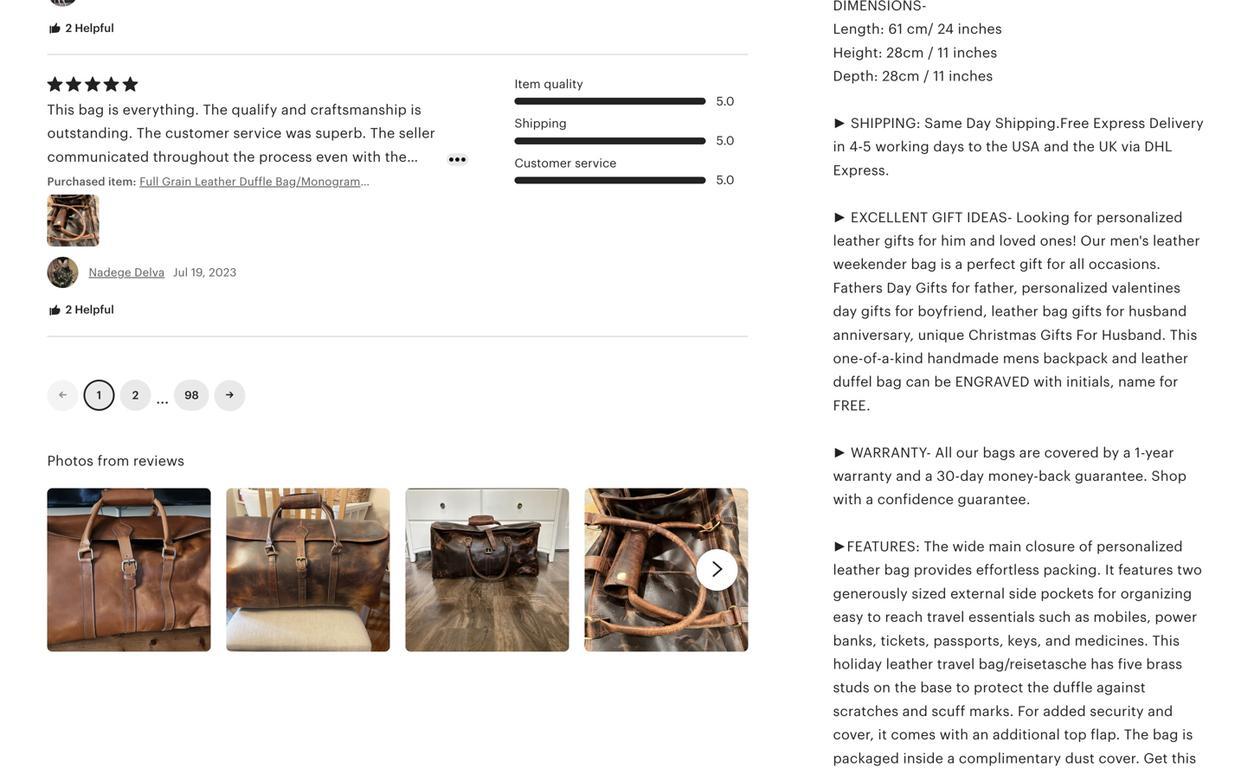 Task type: describe. For each thing, give the bounding box(es) containing it.
dust
[[1065, 751, 1095, 767]]

weekender
[[833, 257, 907, 272]]

0 vertical spatial travel
[[927, 610, 965, 625]]

2 2 helpful button from the top
[[34, 294, 127, 327]]

flap.
[[1091, 728, 1120, 743]]

unique
[[918, 327, 965, 343]]

day inside ► excellent gift ideas- looking for personalized leather gifts for him and loved ones! our men's leather weekender bag is a perfect gift for all occasions. fathers day gifts for father, personalized valentines day gifts for boyfriend, leather bag gifts for husband anniversary, unique christmas gifts for husband. this one-of-a-kind handmade mens backpack and leather duffel bag can be engraved with initials, name for free.
[[887, 280, 912, 296]]

gifts down excellent
[[884, 233, 914, 249]]

5
[[863, 139, 871, 155]]

2 vertical spatial 2
[[132, 389, 139, 402]]

view details of this review photo by nadege delva image
[[47, 195, 99, 247]]

1 vertical spatial /
[[924, 68, 929, 84]]

5.0 for service
[[716, 174, 734, 187]]

for left all
[[1047, 257, 1066, 272]]

medicines.
[[1075, 633, 1149, 649]]

top
[[1064, 728, 1087, 743]]

on
[[873, 680, 891, 696]]

occasions.
[[1089, 257, 1161, 272]]

as
[[1075, 610, 1090, 625]]

a left the 1-
[[1123, 445, 1131, 461]]

husband
[[1129, 304, 1187, 319]]

length: 61 cm/ 24 inches height: 28cm / 11 inches depth: 28cm /  11 inches
[[833, 21, 1002, 84]]

additional
[[993, 728, 1060, 743]]

a-
[[882, 351, 895, 367]]

bag up backpack
[[1042, 304, 1068, 319]]

purchased
[[47, 175, 105, 188]]

for up 'our'
[[1074, 210, 1093, 225]]

this inside ► excellent gift ideas- looking for personalized leather gifts for him and loved ones! our men's leather weekender bag is a perfect gift for all occasions. fathers day gifts for father, personalized valentines day gifts for boyfriend, leather bag gifts for husband anniversary, unique christmas gifts for husband. this one-of-a-kind handmade mens backpack and leather duffel bag can be engraved with initials, name for free.
[[1170, 327, 1197, 343]]

inside
[[903, 751, 943, 767]]

same
[[924, 116, 962, 131]]

19,
[[191, 266, 206, 279]]

1-
[[1135, 445, 1145, 461]]

►features: the wide main closure of personalized leather bag provides effortless packing. it features two generously sized external side pockets for organizing easy to reach travel essentials such as mobiles, power banks, tickets, passports, keys, and medicines. this holiday leather travel bag/reisetasche has five brass studs on the base to protect the duffle against scratches and scuff marks. for added security and cover, it comes with an additional top flap. the bag is packaged inside a complimentary dust cover. get this stylish and functional leather weekend 
[[833, 539, 1202, 775]]

generously
[[833, 586, 908, 602]]

the left uk
[[1073, 139, 1095, 155]]

customer
[[515, 156, 572, 170]]

0 vertical spatial 2
[[65, 22, 72, 35]]

the right on on the right bottom of the page
[[895, 680, 917, 696]]

24
[[938, 21, 954, 37]]

it
[[878, 728, 887, 743]]

for up anniversary,
[[895, 304, 914, 319]]

our
[[956, 445, 979, 461]]

this
[[1172, 751, 1196, 767]]

such
[[1039, 610, 1071, 625]]

our
[[1080, 233, 1106, 249]]

shipping:
[[851, 116, 921, 131]]

and down such
[[1045, 633, 1071, 649]]

via
[[1121, 139, 1141, 155]]

free.
[[833, 398, 871, 414]]

a down warranty
[[866, 492, 874, 508]]

year
[[1145, 445, 1174, 461]]

get
[[1144, 751, 1168, 767]]

scratches
[[833, 704, 899, 720]]

4-
[[849, 139, 863, 155]]

complimentary
[[959, 751, 1061, 767]]

5.0 for quality
[[716, 95, 734, 108]]

packing.
[[1043, 563, 1101, 578]]

► warranty- all our bags are covered by a 1-year warranty and a 30-day money-back guarantee. shop with a confidence guarantee.
[[833, 445, 1187, 508]]

leather
[[981, 775, 1032, 775]]

one-
[[833, 351, 863, 367]]

handmade
[[927, 351, 999, 367]]

the left usa
[[986, 139, 1008, 155]]

fathers
[[833, 280, 883, 296]]

and inside ► warranty- all our bags are covered by a 1-year warranty and a 30-day money-back guarantee. shop with a confidence guarantee.
[[896, 469, 921, 484]]

warranty
[[833, 469, 892, 484]]

anniversary,
[[833, 327, 914, 343]]

closure
[[1026, 539, 1075, 555]]

covered
[[1044, 445, 1099, 461]]

for up the husband.
[[1106, 304, 1125, 319]]

husband.
[[1102, 327, 1166, 343]]

brass
[[1146, 657, 1182, 672]]

looking
[[1016, 210, 1070, 225]]

initials,
[[1066, 374, 1114, 390]]

kind
[[895, 351, 923, 367]]

warranty-
[[851, 445, 931, 461]]

2 5.0 from the top
[[716, 134, 734, 148]]

►features:
[[833, 539, 920, 555]]

reach
[[885, 610, 923, 625]]

usa
[[1012, 139, 1040, 155]]

day inside ► excellent gift ideas- looking for personalized leather gifts for him and loved ones! our men's leather weekender bag is a perfect gift for all occasions. fathers day gifts for father, personalized valentines day gifts for boyfriend, leather bag gifts for husband anniversary, unique christmas gifts for husband. this one-of-a-kind handmade mens backpack and leather duffel bag can be engraved with initials, name for free.
[[833, 304, 857, 319]]

with inside ►features: the wide main closure of personalized leather bag provides effortless packing. it features two generously sized external side pockets for organizing easy to reach travel essentials such as mobiles, power banks, tickets, passports, keys, and medicines. this holiday leather travel bag/reisetasche has five brass studs on the base to protect the duffle against scratches and scuff marks. for added security and cover, it comes with an additional top flap. the bag is packaged inside a complimentary dust cover. get this stylish and functional leather weekend
[[940, 728, 969, 743]]

a left '30-'
[[925, 469, 933, 484]]

1 vertical spatial 11
[[933, 68, 945, 84]]

gift
[[1020, 257, 1043, 272]]

1 vertical spatial 28cm
[[882, 68, 920, 84]]

for inside ►features: the wide main closure of personalized leather bag provides effortless packing. it features two generously sized external side pockets for organizing easy to reach travel essentials such as mobiles, power banks, tickets, passports, keys, and medicines. this holiday leather travel bag/reisetasche has five brass studs on the base to protect the duffle against scratches and scuff marks. for added security and cover, it comes with an additional top flap. the bag is packaged inside a complimentary dust cover. get this stylish and functional leather weekend
[[1018, 704, 1039, 720]]

1 vertical spatial personalized
[[1022, 280, 1108, 296]]

and down ideas- at the top right of the page
[[970, 233, 995, 249]]

and inside ► shipping: same day shipping.free express delivery in 4-5 working days to the usa and the uk via dhl express.
[[1044, 139, 1069, 155]]

wide
[[952, 539, 985, 555]]

of-
[[863, 351, 882, 367]]

functional
[[909, 775, 977, 775]]

mens
[[1003, 351, 1039, 367]]

power
[[1155, 610, 1197, 625]]

and right the 'security' at the right of page
[[1148, 704, 1173, 720]]

leather up weekender
[[833, 233, 880, 249]]

leather down tickets, at the bottom of the page
[[886, 657, 933, 672]]

holiday
[[833, 657, 882, 672]]

2 helpful for 2nd 2 helpful button
[[63, 304, 114, 317]]

working
[[875, 139, 929, 155]]

0 vertical spatial 11
[[938, 45, 949, 61]]

be
[[934, 374, 951, 390]]

excellent
[[851, 210, 928, 225]]

0 vertical spatial guarantee.
[[1075, 469, 1148, 484]]

nadege delva jul 19, 2023
[[89, 266, 237, 279]]

► for ► shipping: same day shipping.free express delivery in 4-5 working days to the usa and the uk via dhl express.
[[833, 116, 847, 131]]

studs
[[833, 680, 870, 696]]

depth:
[[833, 68, 878, 84]]

the down bag/reisetasche at the right of the page
[[1027, 680, 1049, 696]]

has
[[1091, 657, 1114, 672]]

gifts up anniversary,
[[861, 304, 891, 319]]

pockets
[[1041, 586, 1094, 602]]

two
[[1177, 563, 1202, 578]]

cover.
[[1099, 751, 1140, 767]]



Task type: vqa. For each thing, say whether or not it's contained in the screenshot.
PRESENT IDEAS link
no



Task type: locate. For each thing, give the bounding box(es) containing it.
is up this at the right bottom of the page
[[1182, 728, 1193, 743]]

day
[[833, 304, 857, 319], [960, 469, 984, 484]]

with down warranty
[[833, 492, 862, 508]]

1
[[97, 389, 101, 402]]

this up brass
[[1152, 633, 1180, 649]]

added
[[1043, 704, 1086, 720]]

a inside ► excellent gift ideas- looking for personalized leather gifts for him and loved ones! our men's leather weekender bag is a perfect gift for all occasions. fathers day gifts for father, personalized valentines day gifts for boyfriend, leather bag gifts for husband anniversary, unique christmas gifts for husband. this one-of-a-kind handmade mens backpack and leather duffel bag can be engraved with initials, name for free.
[[955, 257, 963, 272]]

bag down "gift"
[[911, 257, 937, 272]]

gifts down all
[[1072, 304, 1102, 319]]

gifts
[[884, 233, 914, 249], [861, 304, 891, 319], [1072, 304, 1102, 319]]

comes
[[891, 728, 936, 743]]

1 horizontal spatial for
[[1076, 327, 1098, 343]]

valentines
[[1112, 280, 1181, 296]]

packaged
[[833, 751, 899, 767]]

main
[[989, 539, 1022, 555]]

against
[[1097, 680, 1146, 696]]

1 horizontal spatial gifts
[[1040, 327, 1072, 343]]

can
[[906, 374, 930, 390]]

3 5.0 from the top
[[716, 174, 734, 187]]

scuff
[[932, 704, 965, 720]]

1 vertical spatial helpful
[[75, 304, 114, 317]]

0 vertical spatial this
[[1170, 327, 1197, 343]]

item:
[[108, 175, 136, 188]]

2 vertical spatial inches
[[949, 68, 993, 84]]

0 vertical spatial the
[[924, 539, 949, 555]]

► left excellent
[[833, 210, 847, 225]]

0 vertical spatial /
[[928, 45, 934, 61]]

to inside ► shipping: same day shipping.free express delivery in 4-5 working days to the usa and the uk via dhl express.
[[968, 139, 982, 155]]

and down the husband.
[[1112, 351, 1137, 367]]

to right "days"
[[968, 139, 982, 155]]

2 vertical spatial with
[[940, 728, 969, 743]]

confidence
[[877, 492, 954, 508]]

and down shipping.free
[[1044, 139, 1069, 155]]

1 vertical spatial with
[[833, 492, 862, 508]]

1 horizontal spatial guarantee.
[[1075, 469, 1148, 484]]

0 vertical spatial helpful
[[75, 22, 114, 35]]

28cm right depth:
[[882, 68, 920, 84]]

easy
[[833, 610, 864, 625]]

height:
[[833, 45, 883, 61]]

► excellent gift ideas- looking for personalized leather gifts for him and loved ones! our men's leather weekender bag is a perfect gift for all occasions. fathers day gifts for father, personalized valentines day gifts for boyfriend, leather bag gifts for husband anniversary, unique christmas gifts for husband. this one-of-a-kind handmade mens backpack and leather duffel bag can be engraved with initials, name for free.
[[833, 210, 1200, 414]]

uk
[[1099, 139, 1117, 155]]

0 horizontal spatial guarantee.
[[958, 492, 1030, 508]]

to
[[968, 139, 982, 155], [867, 610, 881, 625], [956, 680, 970, 696]]

for up additional
[[1018, 704, 1039, 720]]

for left him
[[918, 233, 937, 249]]

1 vertical spatial to
[[867, 610, 881, 625]]

money-
[[988, 469, 1039, 484]]

bag down a- on the right of page
[[876, 374, 902, 390]]

1 vertical spatial travel
[[937, 657, 975, 672]]

jul
[[173, 266, 188, 279]]

► for ► warranty- all our bags are covered by a 1-year warranty and a 30-day money-back guarantee. shop with a confidence guarantee.
[[833, 445, 847, 461]]

1 2 helpful button from the top
[[34, 13, 127, 45]]

guarantee. down by
[[1075, 469, 1148, 484]]

0 horizontal spatial the
[[924, 539, 949, 555]]

and up confidence
[[896, 469, 921, 484]]

delivery
[[1149, 116, 1204, 131]]

cover,
[[833, 728, 874, 743]]

security
[[1090, 704, 1144, 720]]

1 vertical spatial day
[[960, 469, 984, 484]]

with down scuff on the bottom of the page
[[940, 728, 969, 743]]

2 horizontal spatial with
[[1034, 374, 1062, 390]]

2 vertical spatial ►
[[833, 445, 847, 461]]

leather up generously
[[833, 563, 880, 578]]

30-
[[937, 469, 960, 484]]

travel
[[927, 610, 965, 625], [937, 657, 975, 672]]

with inside ► warranty- all our bags are covered by a 1-year warranty and a 30-day money-back guarantee. shop with a confidence guarantee.
[[833, 492, 862, 508]]

0 vertical spatial 2 helpful
[[63, 22, 114, 35]]

day down weekender
[[887, 280, 912, 296]]

1 vertical spatial 2 helpful button
[[34, 294, 127, 327]]

leather
[[833, 233, 880, 249], [1153, 233, 1200, 249], [991, 304, 1039, 319], [1141, 351, 1188, 367], [833, 563, 880, 578], [886, 657, 933, 672]]

personalized up features
[[1097, 539, 1183, 555]]

customer service
[[515, 156, 617, 170]]

from
[[97, 453, 129, 469]]

► inside ► warranty- all our bags are covered by a 1-year warranty and a 30-day money-back guarantee. shop with a confidence guarantee.
[[833, 445, 847, 461]]

bag
[[911, 257, 937, 272], [1042, 304, 1068, 319], [876, 374, 902, 390], [884, 563, 910, 578], [1153, 728, 1178, 743]]

men's
[[1110, 233, 1149, 249]]

stylish
[[833, 775, 876, 775]]

0 vertical spatial to
[[968, 139, 982, 155]]

passports,
[[933, 633, 1004, 649]]

and down packaged
[[880, 775, 905, 775]]

0 horizontal spatial day
[[887, 280, 912, 296]]

a down him
[[955, 257, 963, 272]]

all
[[935, 445, 952, 461]]

1 horizontal spatial is
[[1182, 728, 1193, 743]]

0 horizontal spatial with
[[833, 492, 862, 508]]

1 5.0 from the top
[[716, 95, 734, 108]]

day inside ► warranty- all our bags are covered by a 1-year warranty and a 30-day money-back guarantee. shop with a confidence guarantee.
[[960, 469, 984, 484]]

personalized for for
[[1096, 210, 1183, 225]]

0 vertical spatial is
[[941, 257, 951, 272]]

ideas-
[[967, 210, 1012, 225]]

► for ► excellent gift ideas- looking for personalized leather gifts for him and loved ones! our men's leather weekender bag is a perfect gift for all occasions. fathers day gifts for father, personalized valentines day gifts for boyfriend, leather bag gifts for husband anniversary, unique christmas gifts for husband. this one-of-a-kind handmade mens backpack and leather duffel bag can be engraved with initials, name for free.
[[833, 210, 847, 225]]

gifts up boyfriend,
[[916, 280, 948, 296]]

2 2 helpful from the top
[[63, 304, 114, 317]]

travel down passports,
[[937, 657, 975, 672]]

0 vertical spatial inches
[[958, 21, 1002, 37]]

0 vertical spatial 28cm
[[886, 45, 924, 61]]

1 vertical spatial inches
[[953, 45, 997, 61]]

him
[[941, 233, 966, 249]]

► up warranty
[[833, 445, 847, 461]]

is inside ► excellent gift ideas- looking for personalized leather gifts for him and loved ones! our men's leather weekender bag is a perfect gift for all occasions. fathers day gifts for father, personalized valentines day gifts for boyfriend, leather bag gifts for husband anniversary, unique christmas gifts for husband. this one-of-a-kind handmade mens backpack and leather duffel bag can be engraved with initials, name for free.
[[941, 257, 951, 272]]

is inside ►features: the wide main closure of personalized leather bag provides effortless packing. it features two generously sized external side pockets for organizing easy to reach travel essentials such as mobiles, power banks, tickets, passports, keys, and medicines. this holiday leather travel bag/reisetasche has five brass studs on the base to protect the duffle against scratches and scuff marks. for added security and cover, it comes with an additional top flap. the bag is packaged inside a complimentary dust cover. get this stylish and functional leather weekend
[[1182, 728, 1193, 743]]

shipping.free
[[995, 116, 1089, 131]]

item
[[515, 78, 541, 91]]

to down generously
[[867, 610, 881, 625]]

shop
[[1151, 469, 1187, 484]]

0 vertical spatial personalized
[[1096, 210, 1183, 225]]

bag/reisetasche
[[979, 657, 1087, 672]]

protect
[[974, 680, 1024, 696]]

1 vertical spatial for
[[1018, 704, 1039, 720]]

personalized up the men's
[[1096, 210, 1183, 225]]

service
[[575, 156, 617, 170]]

the up cover.
[[1124, 728, 1149, 743]]

personalized down all
[[1022, 280, 1108, 296]]

for up backpack
[[1076, 327, 1098, 343]]

duffle
[[1053, 680, 1093, 696]]

0 vertical spatial ►
[[833, 116, 847, 131]]

all
[[1069, 257, 1085, 272]]

1 vertical spatial this
[[1152, 633, 1180, 649]]

leather up name
[[1141, 351, 1188, 367]]

1 vertical spatial ►
[[833, 210, 847, 225]]

0 vertical spatial gifts
[[916, 280, 948, 296]]

leather right the men's
[[1153, 233, 1200, 249]]

a inside ►features: the wide main closure of personalized leather bag provides effortless packing. it features two generously sized external side pockets for organizing easy to reach travel essentials such as mobiles, power banks, tickets, passports, keys, and medicines. this holiday leather travel bag/reisetasche has five brass studs on the base to protect the duffle against scratches and scuff marks. for added security and cover, it comes with an additional top flap. the bag is packaged inside a complimentary dust cover. get this stylish and functional leather weekend
[[947, 751, 955, 767]]

1 vertical spatial the
[[1124, 728, 1149, 743]]

0 horizontal spatial gifts
[[916, 280, 948, 296]]

for inside ►features: the wide main closure of personalized leather bag provides effortless packing. it features two generously sized external side pockets for organizing easy to reach travel essentials such as mobiles, power banks, tickets, passports, keys, and medicines. this holiday leather travel bag/reisetasche has five brass studs on the base to protect the duffle against scratches and scuff marks. for added security and cover, it comes with an additional top flap. the bag is packaged inside a complimentary dust cover. get this stylish and functional leather weekend
[[1098, 586, 1117, 602]]

1 vertical spatial guarantee.
[[958, 492, 1030, 508]]

side
[[1009, 586, 1037, 602]]

0 vertical spatial day
[[833, 304, 857, 319]]

0 vertical spatial with
[[1034, 374, 1062, 390]]

► inside ► excellent gift ideas- looking for personalized leather gifts for him and loved ones! our men's leather weekender bag is a perfect gift for all occasions. fathers day gifts for father, personalized valentines day gifts for boyfriend, leather bag gifts for husband anniversary, unique christmas gifts for husband. this one-of-a-kind handmade mens backpack and leather duffel bag can be engraved with initials, name for free.
[[833, 210, 847, 225]]

2 helpful for 2nd 2 helpful button from the bottom of the page
[[63, 22, 114, 35]]

express.
[[833, 163, 890, 178]]

sized
[[912, 586, 947, 602]]

98
[[185, 389, 199, 402]]

2 vertical spatial 5.0
[[716, 174, 734, 187]]

► inside ► shipping: same day shipping.free express delivery in 4-5 working days to the usa and the uk via dhl express.
[[833, 116, 847, 131]]

1 horizontal spatial the
[[1124, 728, 1149, 743]]

effortless
[[976, 563, 1040, 578]]

1 2 helpful from the top
[[63, 22, 114, 35]]

the
[[986, 139, 1008, 155], [1073, 139, 1095, 155], [895, 680, 917, 696], [1027, 680, 1049, 696]]

to right base
[[956, 680, 970, 696]]

2 vertical spatial to
[[956, 680, 970, 696]]

for inside ► excellent gift ideas- looking for personalized leather gifts for him and loved ones! our men's leather weekender bag is a perfect gift for all occasions. fathers day gifts for father, personalized valentines day gifts for boyfriend, leather bag gifts for husband anniversary, unique christmas gifts for husband. this one-of-a-kind handmade mens backpack and leather duffel bag can be engraved with initials, name for free.
[[1076, 327, 1098, 343]]

the up provides
[[924, 539, 949, 555]]

bag down ►features:
[[884, 563, 910, 578]]

0 vertical spatial 2 helpful button
[[34, 13, 127, 45]]

dhl
[[1144, 139, 1172, 155]]

0 vertical spatial for
[[1076, 327, 1098, 343]]

0 vertical spatial day
[[966, 116, 991, 131]]

1 horizontal spatial with
[[940, 728, 969, 743]]

cm/
[[907, 21, 934, 37]]

nadege delva link
[[89, 266, 165, 279]]

gifts
[[916, 280, 948, 296], [1040, 327, 1072, 343]]

day right same
[[966, 116, 991, 131]]

nadege
[[89, 266, 131, 279]]

with down mens
[[1034, 374, 1062, 390]]

travel down sized
[[927, 610, 965, 625]]

11 up same
[[933, 68, 945, 84]]

0 vertical spatial 5.0
[[716, 95, 734, 108]]

reviews
[[133, 453, 185, 469]]

back
[[1039, 469, 1071, 484]]

photos from reviews
[[47, 453, 185, 469]]

0 horizontal spatial day
[[833, 304, 857, 319]]

1 horizontal spatial day
[[960, 469, 984, 484]]

is down him
[[941, 257, 951, 272]]

2 helpful from the top
[[75, 304, 114, 317]]

for down "it"
[[1098, 586, 1117, 602]]

1 vertical spatial gifts
[[1040, 327, 1072, 343]]

bag up 'get'
[[1153, 728, 1178, 743]]

0 horizontal spatial is
[[941, 257, 951, 272]]

1 vertical spatial 5.0
[[716, 134, 734, 148]]

leather up christmas
[[991, 304, 1039, 319]]

► shipping: same day shipping.free express delivery in 4-5 working days to the usa and the uk via dhl express.
[[833, 116, 1204, 178]]

day
[[966, 116, 991, 131], [887, 280, 912, 296]]

external
[[950, 586, 1005, 602]]

for up boyfriend,
[[951, 280, 970, 296]]

► up in
[[833, 116, 847, 131]]

guarantee. down "money-"
[[958, 492, 1030, 508]]

it
[[1105, 563, 1115, 578]]

days
[[933, 139, 964, 155]]

61
[[888, 21, 903, 37]]

11 down 24
[[938, 45, 949, 61]]

2 vertical spatial personalized
[[1097, 539, 1183, 555]]

mobiles,
[[1093, 610, 1151, 625]]

1 vertical spatial 2 helpful
[[63, 304, 114, 317]]

perfect
[[967, 257, 1016, 272]]

provides
[[914, 563, 972, 578]]

1 vertical spatial 2
[[65, 304, 72, 317]]

1 helpful from the top
[[75, 22, 114, 35]]

this inside ►features: the wide main closure of personalized leather bag provides effortless packing. it features two generously sized external side pockets for organizing easy to reach travel essentials such as mobiles, power banks, tickets, passports, keys, and medicines. this holiday leather travel bag/reisetasche has five brass studs on the base to protect the duffle against scratches and scuff marks. for added security and cover, it comes with an additional top flap. the bag is packaged inside a complimentary dust cover. get this stylish and functional leather weekend
[[1152, 633, 1180, 649]]

personalized inside ►features: the wide main closure of personalized leather bag provides effortless packing. it features two generously sized external side pockets for organizing easy to reach travel essentials such as mobiles, power banks, tickets, passports, keys, and medicines. this holiday leather travel bag/reisetasche has five brass studs on the base to protect the duffle against scratches and scuff marks. for added security and cover, it comes with an additional top flap. the bag is packaged inside a complimentary dust cover. get this stylish and functional leather weekend
[[1097, 539, 1183, 555]]

day down our
[[960, 469, 984, 484]]

/
[[928, 45, 934, 61], [924, 68, 929, 84]]

gifts up backpack
[[1040, 327, 1072, 343]]

28cm down 61
[[886, 45, 924, 61]]

day down 'fathers'
[[833, 304, 857, 319]]

1 horizontal spatial day
[[966, 116, 991, 131]]

and up comes
[[902, 704, 928, 720]]

2 ► from the top
[[833, 210, 847, 225]]

backpack
[[1043, 351, 1108, 367]]

0 horizontal spatial for
[[1018, 704, 1039, 720]]

1 ► from the top
[[833, 116, 847, 131]]

a up the functional
[[947, 751, 955, 767]]

personalized for of
[[1097, 539, 1183, 555]]

day inside ► shipping: same day shipping.free express delivery in 4-5 working days to the usa and the uk via dhl express.
[[966, 116, 991, 131]]

and
[[1044, 139, 1069, 155], [970, 233, 995, 249], [1112, 351, 1137, 367], [896, 469, 921, 484], [1045, 633, 1071, 649], [902, 704, 928, 720], [1148, 704, 1173, 720], [880, 775, 905, 775]]

1 vertical spatial day
[[887, 280, 912, 296]]

with inside ► excellent gift ideas- looking for personalized leather gifts for him and loved ones! our men's leather weekender bag is a perfect gift for all occasions. fathers day gifts for father, personalized valentines day gifts for boyfriend, leather bag gifts for husband anniversary, unique christmas gifts for husband. this one-of-a-kind handmade mens backpack and leather duffel bag can be engraved with initials, name for free.
[[1034, 374, 1062, 390]]

boyfriend,
[[918, 304, 987, 319]]

for right name
[[1159, 374, 1178, 390]]

this
[[1170, 327, 1197, 343], [1152, 633, 1180, 649]]

helpful
[[75, 22, 114, 35], [75, 304, 114, 317]]

length:
[[833, 21, 885, 37]]

this down husband
[[1170, 327, 1197, 343]]

3 ► from the top
[[833, 445, 847, 461]]

1 vertical spatial is
[[1182, 728, 1193, 743]]

by
[[1103, 445, 1119, 461]]

an
[[972, 728, 989, 743]]



